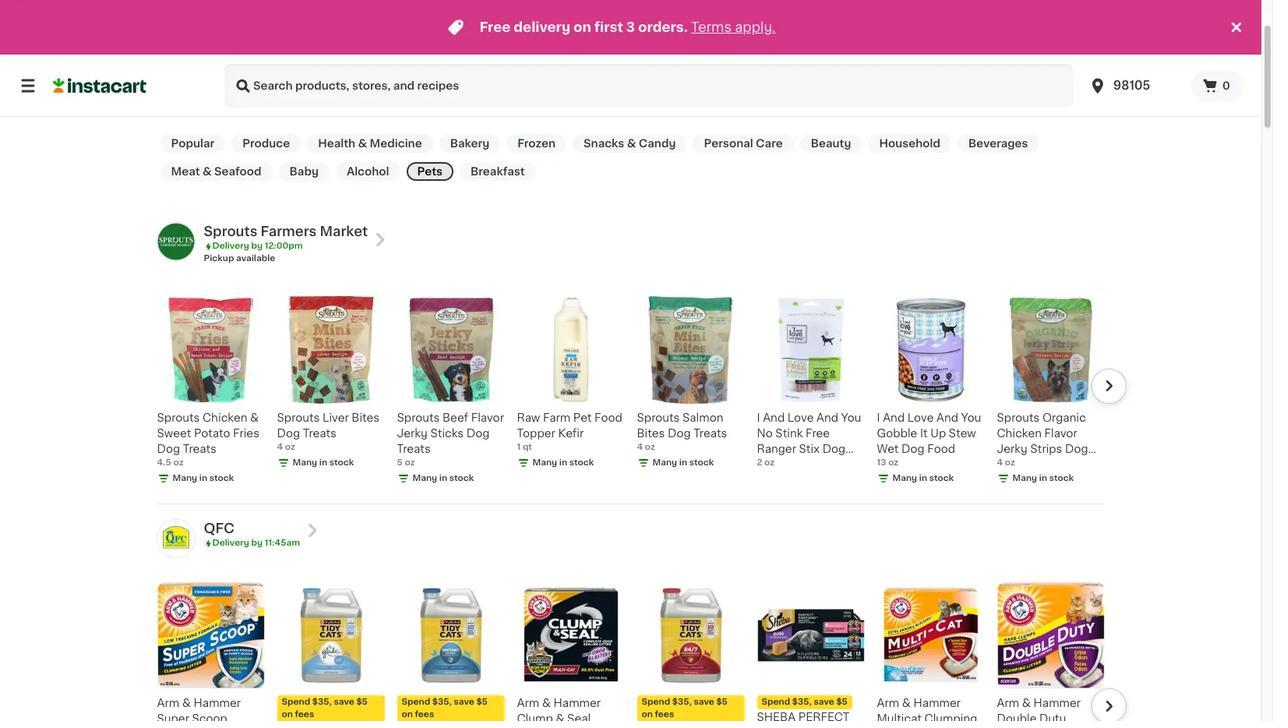 Task type: describe. For each thing, give the bounding box(es) containing it.
treats inside sprouts chicken & sweet potato fries dog treats 4.5 oz
[[183, 444, 217, 454]]

2 spend $35, save $5 on fees link from the left
[[397, 582, 505, 721]]

qt
[[523, 443, 532, 451]]

sprouts for sprouts liver bites dog treats 4 oz
[[277, 412, 320, 423]]

$35, for 3rd spend $35, save $5 on fees link from right
[[312, 698, 332, 707]]

meat
[[171, 166, 200, 177]]

produce
[[243, 138, 290, 149]]

jerky inside sprouts organic chicken flavor jerky strips dog treats
[[997, 444, 1028, 454]]

frozen link
[[507, 134, 567, 153]]

sticks
[[431, 428, 464, 439]]

limited time offer region
[[0, 0, 1228, 55]]

in for salmon
[[680, 458, 688, 467]]

spend for second spend $35, save $5 on fees link from the left
[[402, 698, 430, 707]]

super
[[157, 714, 189, 721]]

3
[[627, 21, 635, 34]]

beauty link
[[800, 134, 862, 153]]

you
[[578, 75, 623, 97]]

meat & seafood
[[171, 166, 262, 177]]

stink
[[776, 428, 803, 439]]

dog inside the i and love and you gobble it up stew wet dog food 13 oz
[[902, 444, 925, 454]]

pet inside raw farm pet food topper kefir 1 qt
[[574, 412, 592, 423]]

delivery for delivery by 11:45am
[[212, 539, 249, 547]]

seafood
[[214, 166, 262, 177]]

arm for arm & hammer clump & sea
[[517, 698, 540, 709]]

$35, inside "spend $35, save $5" link
[[793, 698, 812, 707]]

double
[[997, 714, 1037, 721]]

multicat
[[877, 714, 922, 721]]

gobble
[[877, 428, 918, 439]]

on for first spend $35, save $5 on fees link from right
[[642, 710, 653, 719]]

sprouts organic chicken flavor jerky strips dog treats
[[997, 412, 1089, 470]]

& for arm & hammer super scoo
[[182, 698, 191, 709]]

beauty
[[811, 138, 852, 149]]

spend for first spend $35, save $5 on fees link from right
[[642, 698, 671, 707]]

4.5
[[157, 458, 171, 467]]

& right clump
[[556, 714, 565, 721]]

by for 11:45am
[[251, 539, 263, 547]]

pickup
[[204, 254, 234, 263]]

many in stock for farm
[[533, 458, 594, 467]]

candy
[[639, 138, 676, 149]]

ranger
[[757, 444, 797, 454]]

2 oz
[[757, 458, 775, 467]]

household link
[[869, 134, 952, 153]]

1 save from the left
[[334, 698, 354, 707]]

dog inside sprouts organic chicken flavor jerky strips dog treats
[[1066, 444, 1089, 454]]

instacart logo image
[[53, 76, 147, 95]]

alcohol
[[347, 166, 389, 177]]

98105 button
[[1080, 64, 1192, 108]]

arm for arm & hammer double dut
[[997, 698, 1020, 709]]

3 and from the left
[[883, 412, 905, 423]]

sprouts chicken & sweet potato fries dog treats 4.5 oz
[[157, 412, 260, 467]]

sweet
[[157, 428, 191, 439]]

oz inside sprouts liver bites dog treats 4 oz
[[285, 443, 295, 451]]

alcohol link
[[336, 162, 400, 181]]

many for i and love and you gobble it up stew wet dog food
[[893, 474, 918, 483]]

fries
[[233, 428, 260, 439]]

love for stink
[[788, 412, 814, 423]]

4 for sprouts liver bites dog treats
[[277, 443, 283, 451]]

love for it
[[908, 412, 934, 423]]

spend $35, save $5
[[762, 698, 848, 707]]

kefir
[[558, 428, 584, 439]]

household
[[880, 138, 941, 149]]

jerky inside sprouts beef flavor jerky sticks dog treats 5 oz
[[397, 428, 428, 439]]

arm & hammer double dut link
[[997, 582, 1105, 721]]

stix
[[799, 444, 820, 454]]

terms
[[691, 21, 732, 34]]

farm
[[543, 412, 571, 423]]

health & medicine link
[[307, 134, 433, 153]]

12:00pm
[[265, 242, 303, 250]]

sprouts beef flavor jerky sticks dog treats 5 oz
[[397, 412, 504, 467]]

pickup available
[[204, 254, 275, 263]]

delivery
[[514, 21, 571, 34]]

organic
[[1043, 412, 1087, 423]]

snacks & candy link
[[573, 134, 687, 153]]

in for and
[[920, 474, 928, 483]]

apply.
[[735, 21, 776, 34]]

care
[[756, 138, 783, 149]]

raw
[[517, 412, 541, 423]]

many for sprouts organic chicken flavor jerky strips dog treats
[[1013, 474, 1038, 483]]

terms apply. link
[[691, 21, 776, 34]]

qfc image
[[157, 520, 194, 557]]

delivery for delivery by 12:00pm
[[212, 242, 249, 250]]

spend $35, save $5 on fees for 3rd spend $35, save $5 on fees link from right
[[282, 698, 368, 719]]

stock for sprouts salmon bites dog treats
[[690, 458, 714, 467]]

stew
[[949, 428, 977, 439]]

& for arm & hammer multicat clumpin
[[902, 698, 911, 709]]

many for sprouts salmon bites dog treats
[[653, 458, 678, 467]]

flavor inside sprouts beef flavor jerky sticks dog treats 5 oz
[[471, 412, 504, 423]]

on for 3rd spend $35, save $5 on fees link from right
[[282, 710, 293, 719]]

stock for i and love and you gobble it up stew wet dog food
[[930, 474, 954, 483]]

$35, for first spend $35, save $5 on fees link from right
[[673, 698, 692, 707]]

many for sprouts liver bites dog treats
[[293, 458, 317, 467]]

breakfast
[[471, 166, 525, 177]]

4 oz
[[997, 458, 1016, 467]]

frozen
[[518, 138, 556, 149]]

fees for first spend $35, save $5 on fees link from right
[[655, 710, 674, 719]]

pets
[[417, 166, 443, 177]]

stock for raw farm pet food topper kefir
[[570, 458, 594, 467]]

13
[[877, 458, 887, 467]]

bakery link
[[439, 134, 501, 153]]

liver
[[323, 412, 349, 423]]

hammer for double
[[1034, 698, 1081, 709]]

clump
[[517, 714, 553, 721]]

many for sprouts beef flavor jerky sticks dog treats
[[413, 474, 437, 483]]

popular
[[171, 138, 215, 149]]

free inside i and love and you no stink free ranger stix dog chews
[[806, 428, 830, 439]]

food inside raw farm pet food topper kefir 1 qt
[[595, 412, 623, 423]]

treats inside sprouts liver bites dog treats 4 oz
[[303, 428, 337, 439]]

i and love and you no stink free ranger stix dog chews
[[757, 412, 862, 470]]

arm & hammer double dut
[[997, 698, 1084, 721]]

in down strips
[[1040, 474, 1048, 483]]

beverages
[[969, 138, 1029, 149]]

delivery by 11:45am
[[212, 539, 300, 547]]

you for i and love and you gobble it up stew wet dog food 13 oz
[[962, 412, 982, 423]]

chicken inside sprouts chicken & sweet potato fries dog treats 4.5 oz
[[203, 412, 247, 423]]

2
[[757, 458, 763, 467]]

arm & hammer multicat clumpin link
[[877, 582, 985, 721]]

spend $35, save $5 on fees for second spend $35, save $5 on fees link from the left
[[402, 698, 488, 719]]

sprouts farmers market
[[204, 225, 368, 238]]

bites for sprouts liver bites dog treats
[[352, 412, 380, 423]]

2 horizontal spatial 4
[[997, 458, 1003, 467]]

0
[[1223, 80, 1231, 91]]

many in stock for salmon
[[653, 458, 714, 467]]

treats inside sprouts salmon bites dog treats 4 oz
[[694, 428, 728, 439]]

in for liver
[[319, 458, 327, 467]]

& for arm & hammer clump & sea
[[542, 698, 551, 709]]

breakfast link
[[460, 162, 536, 181]]

farmers
[[261, 225, 317, 238]]

$35, for second spend $35, save $5 on fees link from the left
[[433, 698, 452, 707]]

health & medicine
[[318, 138, 422, 149]]

spend inside "spend $35, save $5" link
[[762, 698, 791, 707]]

it
[[921, 428, 928, 439]]

1 spend $35, save $5 on fees link from the left
[[277, 582, 385, 721]]

arm & hammer clump & sea
[[517, 698, 620, 721]]

popular link
[[160, 134, 225, 153]]

4 and from the left
[[937, 412, 959, 423]]

arm & hammer super scoo
[[157, 698, 246, 721]]

market
[[320, 225, 368, 238]]

many in stock for liver
[[293, 458, 354, 467]]

many in stock for and
[[893, 474, 954, 483]]

chicken inside sprouts organic chicken flavor jerky strips dog treats
[[997, 428, 1042, 439]]

1
[[517, 443, 521, 451]]

0 button
[[1192, 70, 1243, 101]]

& for meat & seafood
[[203, 166, 212, 177]]



Task type: locate. For each thing, give the bounding box(es) containing it.
pet up the popular link
[[157, 75, 198, 97]]

sprouts left salmon
[[637, 412, 680, 423]]

i up no
[[757, 412, 761, 423]]

98105 button
[[1089, 64, 1183, 108]]

4 hammer from the left
[[1034, 698, 1081, 709]]

0 horizontal spatial pet
[[157, 75, 198, 97]]

beef
[[443, 412, 469, 423]]

4
[[277, 443, 283, 451], [637, 443, 643, 451], [997, 458, 1003, 467]]

many
[[293, 458, 317, 467], [533, 458, 558, 467], [653, 458, 678, 467], [173, 474, 197, 483], [413, 474, 437, 483], [893, 474, 918, 483], [1013, 474, 1038, 483]]

arm inside arm & hammer multicat clumpin
[[877, 698, 900, 709]]

and up stix
[[817, 412, 839, 423]]

health
[[318, 138, 356, 149]]

4 inside sprouts liver bites dog treats 4 oz
[[277, 443, 283, 451]]

sprouts for sprouts organic chicken flavor jerky strips dog treats
[[997, 412, 1040, 423]]

3 arm from the left
[[877, 698, 900, 709]]

& inside arm & hammer double dut
[[1023, 698, 1031, 709]]

treats down strips
[[997, 459, 1031, 470]]

stock down sprouts beef flavor jerky sticks dog treats 5 oz
[[450, 474, 474, 483]]

1 vertical spatial delivery
[[212, 539, 249, 547]]

supplies
[[203, 75, 304, 97]]

dog down beef
[[467, 428, 490, 439]]

item carousel region
[[135, 290, 1127, 497], [135, 576, 1127, 721]]

dog right "fries"
[[277, 428, 300, 439]]

baby
[[290, 166, 319, 177]]

& up super on the left bottom of the page
[[182, 698, 191, 709]]

jerky up 4 oz
[[997, 444, 1028, 454]]

0 vertical spatial jerky
[[397, 428, 428, 439]]

treats up 5
[[397, 444, 431, 454]]

dog right strips
[[1066, 444, 1089, 454]]

1 horizontal spatial pet
[[574, 412, 592, 423]]

delivery
[[212, 242, 249, 250], [212, 539, 249, 547]]

you inside i and love and you no stink free ranger stix dog chews
[[842, 412, 862, 423]]

bakery
[[450, 138, 490, 149]]

0 vertical spatial delivery
[[212, 242, 249, 250]]

& inside arm & hammer multicat clumpin
[[902, 698, 911, 709]]

many in stock down sprouts salmon bites dog treats 4 oz
[[653, 458, 714, 467]]

1 horizontal spatial fees
[[415, 710, 434, 719]]

in down sprouts beef flavor jerky sticks dog treats 5 oz
[[440, 474, 448, 483]]

1 vertical spatial jerky
[[997, 444, 1028, 454]]

sprouts up pickup available
[[204, 225, 258, 238]]

arm inside arm & hammer super scoo
[[157, 698, 179, 709]]

hammer inside arm & hammer multicat clumpin
[[914, 698, 961, 709]]

$5
[[357, 698, 368, 707], [477, 698, 488, 707], [717, 698, 728, 707], [837, 698, 848, 707]]

1 vertical spatial bites
[[637, 428, 665, 439]]

1 vertical spatial chicken
[[997, 428, 1042, 439]]

3 spend $35, save $5 on fees link from the left
[[637, 582, 745, 721]]

dog inside i and love and you no stink free ranger stix dog chews
[[823, 444, 846, 454]]

pet
[[157, 75, 198, 97], [574, 412, 592, 423]]

delivery by 12:00pm
[[212, 242, 303, 250]]

arm for arm & hammer super scoo
[[157, 698, 179, 709]]

many in stock down sprouts liver bites dog treats 4 oz
[[293, 458, 354, 467]]

orders.
[[638, 21, 688, 34]]

stock for sprouts liver bites dog treats
[[330, 458, 354, 467]]

jerky up 5
[[397, 428, 428, 439]]

snacks & candy
[[584, 138, 676, 149]]

i inside i and love and you no stink free ranger stix dog chews
[[757, 412, 761, 423]]

many in stock down sprouts beef flavor jerky sticks dog treats 5 oz
[[413, 474, 474, 483]]

many in stock down sprouts chicken & sweet potato fries dog treats 4.5 oz on the left of page
[[173, 474, 234, 483]]

dog down salmon
[[668, 428, 691, 439]]

3 save from the left
[[694, 698, 715, 707]]

food right farm
[[595, 412, 623, 423]]

topper
[[517, 428, 556, 439]]

i
[[757, 412, 761, 423], [877, 412, 881, 423]]

1 by from the top
[[251, 242, 263, 250]]

item carousel region containing arm & hammer super scoo
[[135, 576, 1127, 721]]

i for i and love and you no stink free ranger stix dog chews
[[757, 412, 761, 423]]

& left candy
[[627, 138, 636, 149]]

1 arm from the left
[[157, 698, 179, 709]]

treats down potato
[[183, 444, 217, 454]]

stock down sprouts chicken & sweet potato fries dog treats 4.5 oz on the left of page
[[210, 474, 234, 483]]

food down up
[[928, 444, 956, 454]]

& right meat
[[203, 166, 212, 177]]

free left delivery
[[480, 21, 511, 34]]

1 vertical spatial food
[[928, 444, 956, 454]]

2 horizontal spatial fees
[[655, 710, 674, 719]]

0 horizontal spatial i
[[757, 412, 761, 423]]

1 $5 from the left
[[357, 698, 368, 707]]

1 horizontal spatial i
[[877, 412, 881, 423]]

2 spend $35, save $5 on fees from the left
[[402, 698, 488, 719]]

4 save from the left
[[814, 698, 835, 707]]

arm & hammer multicat clumpin
[[877, 698, 981, 721]]

2 you from the left
[[962, 412, 982, 423]]

3 spend $35, save $5 on fees from the left
[[642, 698, 728, 719]]

spend $35, save $5 on fees link
[[277, 582, 385, 721], [397, 582, 505, 721], [637, 582, 745, 721]]

many in stock down the i and love and you gobble it up stew wet dog food 13 oz
[[893, 474, 954, 483]]

and up gobble
[[883, 412, 905, 423]]

delivery down "qfc"
[[212, 539, 249, 547]]

by
[[251, 242, 263, 250], [251, 539, 263, 547]]

0 vertical spatial item carousel region
[[135, 290, 1127, 497]]

sprouts salmon bites dog treats 4 oz
[[637, 412, 728, 451]]

3 hammer from the left
[[914, 698, 961, 709]]

0 horizontal spatial spend $35, save $5 on fees link
[[277, 582, 385, 721]]

1 vertical spatial by
[[251, 539, 263, 547]]

0 horizontal spatial fees
[[295, 710, 314, 719]]

1 vertical spatial free
[[806, 428, 830, 439]]

flavor right beef
[[471, 412, 504, 423]]

free
[[480, 21, 511, 34], [806, 428, 830, 439]]

1 i from the left
[[757, 412, 761, 423]]

hammer inside arm & hammer double dut
[[1034, 698, 1081, 709]]

spend $35, save $5 on fees for first spend $35, save $5 on fees link from right
[[642, 698, 728, 719]]

you inside the i and love and you gobble it up stew wet dog food 13 oz
[[962, 412, 982, 423]]

many down sprouts liver bites dog treats 4 oz
[[293, 458, 317, 467]]

1 horizontal spatial spend $35, save $5 on fees
[[402, 698, 488, 719]]

0 vertical spatial by
[[251, 242, 263, 250]]

& inside arm & hammer super scoo
[[182, 698, 191, 709]]

salmon
[[683, 412, 724, 423]]

0 vertical spatial chicken
[[203, 412, 247, 423]]

sprouts left liver
[[277, 412, 320, 423]]

3 spend from the left
[[642, 698, 671, 707]]

2 $35, from the left
[[433, 698, 452, 707]]

1 horizontal spatial bites
[[637, 428, 665, 439]]

many down sprouts beef flavor jerky sticks dog treats 5 oz
[[413, 474, 437, 483]]

oz inside sprouts salmon bites dog treats 4 oz
[[645, 443, 656, 451]]

stock down strips
[[1050, 474, 1074, 483]]

sprouts for sprouts beef flavor jerky sticks dog treats 5 oz
[[397, 412, 440, 423]]

first
[[595, 21, 624, 34]]

dog down it
[[902, 444, 925, 454]]

love inside i and love and you no stink free ranger stix dog chews
[[788, 412, 814, 423]]

1 hammer from the left
[[194, 698, 241, 709]]

dog inside sprouts beef flavor jerky sticks dog treats 5 oz
[[467, 428, 490, 439]]

chicken
[[203, 412, 247, 423], [997, 428, 1042, 439]]

0 vertical spatial free
[[480, 21, 511, 34]]

4 arm from the left
[[997, 698, 1020, 709]]

qfc
[[204, 522, 235, 535]]

jerky
[[397, 428, 428, 439], [997, 444, 1028, 454]]

love up it
[[908, 412, 934, 423]]

0 horizontal spatial food
[[595, 412, 623, 423]]

& inside sprouts chicken & sweet potato fries dog treats 4.5 oz
[[250, 412, 259, 423]]

& up multicat
[[902, 698, 911, 709]]

many down sprouts salmon bites dog treats 4 oz
[[653, 458, 678, 467]]

no
[[757, 428, 773, 439]]

0 horizontal spatial chicken
[[203, 412, 247, 423]]

wet
[[877, 444, 899, 454]]

2 delivery from the top
[[212, 539, 249, 547]]

stock down sprouts liver bites dog treats 4 oz
[[330, 458, 354, 467]]

11:45am
[[265, 539, 300, 547]]

0 vertical spatial food
[[595, 412, 623, 423]]

1 horizontal spatial jerky
[[997, 444, 1028, 454]]

treats down liver
[[303, 428, 337, 439]]

dog inside sprouts chicken & sweet potato fries dog treats 4.5 oz
[[157, 444, 180, 454]]

arm for arm & hammer multicat clumpin
[[877, 698, 900, 709]]

near
[[519, 75, 573, 97]]

oz inside the i and love and you gobble it up stew wet dog food 13 oz
[[889, 458, 899, 467]]

many in stock down strips
[[1013, 474, 1074, 483]]

3 fees from the left
[[655, 710, 674, 719]]

arm inside arm & hammer clump & sea
[[517, 698, 540, 709]]

bites for sprouts salmon bites dog treats
[[637, 428, 665, 439]]

chicken up strips
[[997, 428, 1042, 439]]

1 horizontal spatial flavor
[[1045, 428, 1078, 439]]

hammer for clump
[[554, 698, 601, 709]]

in down sprouts liver bites dog treats 4 oz
[[319, 458, 327, 467]]

0 horizontal spatial flavor
[[471, 412, 504, 423]]

3 $35, from the left
[[673, 698, 692, 707]]

&
[[358, 138, 367, 149], [627, 138, 636, 149], [203, 166, 212, 177], [250, 412, 259, 423], [182, 698, 191, 709], [542, 698, 551, 709], [902, 698, 911, 709], [1023, 698, 1031, 709], [556, 714, 565, 721]]

food inside the i and love and you gobble it up stew wet dog food 13 oz
[[928, 444, 956, 454]]

arm & hammer super scoo link
[[157, 582, 265, 721]]

free delivery on first 3 orders. terms apply.
[[480, 21, 776, 34]]

many in stock down kefir
[[533, 458, 594, 467]]

sprouts for sprouts farmers market
[[204, 225, 258, 238]]

1 horizontal spatial food
[[928, 444, 956, 454]]

2 $5 from the left
[[477, 698, 488, 707]]

stock for sprouts organic chicken flavor jerky strips dog treats
[[1050, 474, 1074, 483]]

arm
[[157, 698, 179, 709], [517, 698, 540, 709], [877, 698, 900, 709], [997, 698, 1020, 709]]

chews
[[757, 459, 795, 470]]

treats inside sprouts organic chicken flavor jerky strips dog treats
[[997, 459, 1031, 470]]

hammer inside arm & hammer super scoo
[[194, 698, 241, 709]]

1 $35, from the left
[[312, 698, 332, 707]]

1 spend $35, save $5 on fees from the left
[[282, 698, 368, 719]]

by left 11:45am
[[251, 539, 263, 547]]

2 horizontal spatial spend $35, save $5 on fees
[[642, 698, 728, 719]]

1 horizontal spatial you
[[962, 412, 982, 423]]

None search field
[[225, 64, 1073, 108]]

pet up kefir
[[574, 412, 592, 423]]

sprouts farmers market image
[[157, 223, 194, 260]]

i and love and you gobble it up stew wet dog food 13 oz
[[877, 412, 982, 467]]

flavor inside sprouts organic chicken flavor jerky strips dog treats
[[1045, 428, 1078, 439]]

i for i and love and you gobble it up stew wet dog food 13 oz
[[877, 412, 881, 423]]

0 horizontal spatial love
[[788, 412, 814, 423]]

love up stink
[[788, 412, 814, 423]]

dog inside sprouts liver bites dog treats 4 oz
[[277, 428, 300, 439]]

arm up multicat
[[877, 698, 900, 709]]

in down sprouts salmon bites dog treats 4 oz
[[680, 458, 688, 467]]

& for snacks & candy
[[627, 138, 636, 149]]

4 spend from the left
[[762, 698, 791, 707]]

at
[[309, 75, 333, 97]]

available
[[236, 254, 275, 263]]

stock down the i and love and you gobble it up stew wet dog food 13 oz
[[930, 474, 954, 483]]

4 for sprouts salmon bites dog treats
[[637, 443, 643, 451]]

stores
[[438, 75, 514, 97]]

on
[[574, 21, 592, 34], [282, 710, 293, 719], [402, 710, 413, 719], [642, 710, 653, 719]]

0 horizontal spatial you
[[842, 412, 862, 423]]

in for farm
[[560, 458, 568, 467]]

love inside the i and love and you gobble it up stew wet dog food 13 oz
[[908, 412, 934, 423]]

1 vertical spatial pet
[[574, 412, 592, 423]]

sprouts inside sprouts beef flavor jerky sticks dog treats 5 oz
[[397, 412, 440, 423]]

2 horizontal spatial spend $35, save $5 on fees link
[[637, 582, 745, 721]]

sprouts liver bites dog treats 4 oz
[[277, 412, 380, 451]]

0 horizontal spatial spend $35, save $5 on fees
[[282, 698, 368, 719]]

arm inside arm & hammer double dut
[[997, 698, 1020, 709]]

in down sprouts chicken & sweet potato fries dog treats 4.5 oz on the left of page
[[199, 474, 207, 483]]

2 item carousel region from the top
[[135, 576, 1127, 721]]

0 horizontal spatial 4
[[277, 443, 283, 451]]

raw farm pet food topper kefir 1 qt
[[517, 412, 623, 451]]

& up double
[[1023, 698, 1031, 709]]

baby link
[[279, 162, 330, 181]]

0 vertical spatial pet
[[157, 75, 198, 97]]

by for 12:00pm
[[251, 242, 263, 250]]

sprouts inside sprouts salmon bites dog treats 4 oz
[[637, 412, 680, 423]]

1 spend from the left
[[282, 698, 310, 707]]

1 you from the left
[[842, 412, 862, 423]]

2 fees from the left
[[415, 710, 434, 719]]

sprouts for sprouts chicken & sweet potato fries dog treats 4.5 oz
[[157, 412, 200, 423]]

snacks
[[584, 138, 625, 149]]

many down sprouts chicken & sweet potato fries dog treats 4.5 oz on the left of page
[[173, 474, 197, 483]]

item carousel region containing sprouts chicken & sweet potato fries dog treats
[[135, 290, 1127, 497]]

3 $5 from the left
[[717, 698, 728, 707]]

dog up 4.5
[[157, 444, 180, 454]]

flavor down organic
[[1045, 428, 1078, 439]]

fees
[[295, 710, 314, 719], [415, 710, 434, 719], [655, 710, 674, 719]]

stock for sprouts chicken & sweet potato fries dog treats
[[210, 474, 234, 483]]

personal
[[704, 138, 754, 149]]

1 item carousel region from the top
[[135, 290, 1127, 497]]

arm & hammer clump & sea link
[[517, 582, 625, 721]]

2 arm from the left
[[517, 698, 540, 709]]

1 horizontal spatial free
[[806, 428, 830, 439]]

& up clump
[[542, 698, 551, 709]]

many down topper
[[533, 458, 558, 467]]

2 and from the left
[[817, 412, 839, 423]]

spend for 3rd spend $35, save $5 on fees link from right
[[282, 698, 310, 707]]

many down wet
[[893, 474, 918, 483]]

2 love from the left
[[908, 412, 934, 423]]

many in stock for chicken
[[173, 474, 234, 483]]

sprouts up sticks
[[397, 412, 440, 423]]

0 horizontal spatial bites
[[352, 412, 380, 423]]

i up gobble
[[877, 412, 881, 423]]

1 vertical spatial flavor
[[1045, 428, 1078, 439]]

on inside the limited time offer region
[[574, 21, 592, 34]]

1 and from the left
[[763, 412, 785, 423]]

0 horizontal spatial free
[[480, 21, 511, 34]]

sprouts inside sprouts liver bites dog treats 4 oz
[[277, 412, 320, 423]]

fees for second spend $35, save $5 on fees link from the left
[[415, 710, 434, 719]]

4 $5 from the left
[[837, 698, 848, 707]]

item carousel region for qfc
[[135, 576, 1127, 721]]

medicine
[[370, 138, 422, 149]]

sprouts
[[204, 225, 258, 238], [157, 412, 200, 423], [277, 412, 320, 423], [397, 412, 440, 423], [637, 412, 680, 423], [997, 412, 1040, 423]]

potato
[[194, 428, 230, 439]]

oz inside sprouts chicken & sweet potato fries dog treats 4.5 oz
[[173, 458, 184, 467]]

hammer for multicat
[[914, 698, 961, 709]]

sprouts for sprouts salmon bites dog treats 4 oz
[[637, 412, 680, 423]]

& right health
[[358, 138, 367, 149]]

dog right stix
[[823, 444, 846, 454]]

0 horizontal spatial jerky
[[397, 428, 428, 439]]

arm up super on the left bottom of the page
[[157, 698, 179, 709]]

5
[[397, 458, 403, 467]]

you for i and love and you no stink free ranger stix dog chews
[[842, 412, 862, 423]]

1 love from the left
[[788, 412, 814, 423]]

stock for sprouts beef flavor jerky sticks dog treats
[[450, 474, 474, 483]]

2 save from the left
[[454, 698, 475, 707]]

0 vertical spatial flavor
[[471, 412, 504, 423]]

sprouts up sweet
[[157, 412, 200, 423]]

many for raw farm pet food topper kefir
[[533, 458, 558, 467]]

dog inside sprouts salmon bites dog treats 4 oz
[[668, 428, 691, 439]]

meat & seafood link
[[160, 162, 272, 181]]

free up stix
[[806, 428, 830, 439]]

sprouts inside sprouts chicken & sweet potato fries dog treats 4.5 oz
[[157, 412, 200, 423]]

hammer
[[194, 698, 241, 709], [554, 698, 601, 709], [914, 698, 961, 709], [1034, 698, 1081, 709]]

2 i from the left
[[877, 412, 881, 423]]

1 horizontal spatial love
[[908, 412, 934, 423]]

on for second spend $35, save $5 on fees link from the left
[[402, 710, 413, 719]]

2 spend from the left
[[402, 698, 430, 707]]

i inside the i and love and you gobble it up stew wet dog food 13 oz
[[877, 412, 881, 423]]

spend $35, save $5 link
[[757, 582, 865, 721]]

many in stock for beef
[[413, 474, 474, 483]]

1 vertical spatial item carousel region
[[135, 576, 1127, 721]]

personal care link
[[693, 134, 794, 153]]

98105
[[1114, 80, 1151, 91]]

chicken up potato
[[203, 412, 247, 423]]

delivery up pickup available
[[212, 242, 249, 250]]

free inside the limited time offer region
[[480, 21, 511, 34]]

many for sprouts chicken & sweet potato fries dog treats
[[173, 474, 197, 483]]

1 delivery from the top
[[212, 242, 249, 250]]

bites inside sprouts liver bites dog treats 4 oz
[[352, 412, 380, 423]]

in down kefir
[[560, 458, 568, 467]]

hammer inside arm & hammer clump & sea
[[554, 698, 601, 709]]

grocery
[[339, 75, 433, 97]]

arm up clump
[[517, 698, 540, 709]]

spend
[[282, 698, 310, 707], [402, 698, 430, 707], [642, 698, 671, 707], [762, 698, 791, 707]]

love
[[788, 412, 814, 423], [908, 412, 934, 423]]

treats inside sprouts beef flavor jerky sticks dog treats 5 oz
[[397, 444, 431, 454]]

0 vertical spatial bites
[[352, 412, 380, 423]]

oz
[[285, 443, 295, 451], [645, 443, 656, 451], [173, 458, 184, 467], [405, 458, 415, 467], [765, 458, 775, 467], [889, 458, 899, 467], [1005, 458, 1016, 467]]

item carousel region for sprouts farmers market
[[135, 290, 1127, 497]]

2 by from the top
[[251, 539, 263, 547]]

oz inside sprouts beef flavor jerky sticks dog treats 5 oz
[[405, 458, 415, 467]]

sprouts inside sprouts organic chicken flavor jerky strips dog treats
[[997, 412, 1040, 423]]

treats
[[303, 428, 337, 439], [694, 428, 728, 439], [183, 444, 217, 454], [397, 444, 431, 454], [997, 459, 1031, 470]]

treats down salmon
[[694, 428, 728, 439]]

4 $35, from the left
[[793, 698, 812, 707]]

1 fees from the left
[[295, 710, 314, 719]]

in for chicken
[[199, 474, 207, 483]]

pet supplies at grocery stores near you
[[157, 75, 623, 97]]

& for arm & hammer double dut
[[1023, 698, 1031, 709]]

stock down sprouts salmon bites dog treats 4 oz
[[690, 458, 714, 467]]

pets link
[[407, 162, 454, 181]]

2 hammer from the left
[[554, 698, 601, 709]]

$35,
[[312, 698, 332, 707], [433, 698, 452, 707], [673, 698, 692, 707], [793, 698, 812, 707]]

by up available
[[251, 242, 263, 250]]

dog
[[277, 428, 300, 439], [467, 428, 490, 439], [668, 428, 691, 439], [157, 444, 180, 454], [823, 444, 846, 454], [902, 444, 925, 454], [1066, 444, 1089, 454]]

1 horizontal spatial chicken
[[997, 428, 1042, 439]]

Search field
[[225, 64, 1073, 108]]

and up up
[[937, 412, 959, 423]]

4 inside sprouts salmon bites dog treats 4 oz
[[637, 443, 643, 451]]

& up "fries"
[[250, 412, 259, 423]]

fees for 3rd spend $35, save $5 on fees link from right
[[295, 710, 314, 719]]

many down 4 oz
[[1013, 474, 1038, 483]]

in down the i and love and you gobble it up stew wet dog food 13 oz
[[920, 474, 928, 483]]

stock down kefir
[[570, 458, 594, 467]]

hammer for super
[[194, 698, 241, 709]]

bites inside sprouts salmon bites dog treats 4 oz
[[637, 428, 665, 439]]

and up no
[[763, 412, 785, 423]]

arm up double
[[997, 698, 1020, 709]]

in for beef
[[440, 474, 448, 483]]

1 horizontal spatial spend $35, save $5 on fees link
[[397, 582, 505, 721]]

1 horizontal spatial 4
[[637, 443, 643, 451]]

sprouts up strips
[[997, 412, 1040, 423]]

& for health & medicine
[[358, 138, 367, 149]]



Task type: vqa. For each thing, say whether or not it's contained in the screenshot.
the Household
yes



